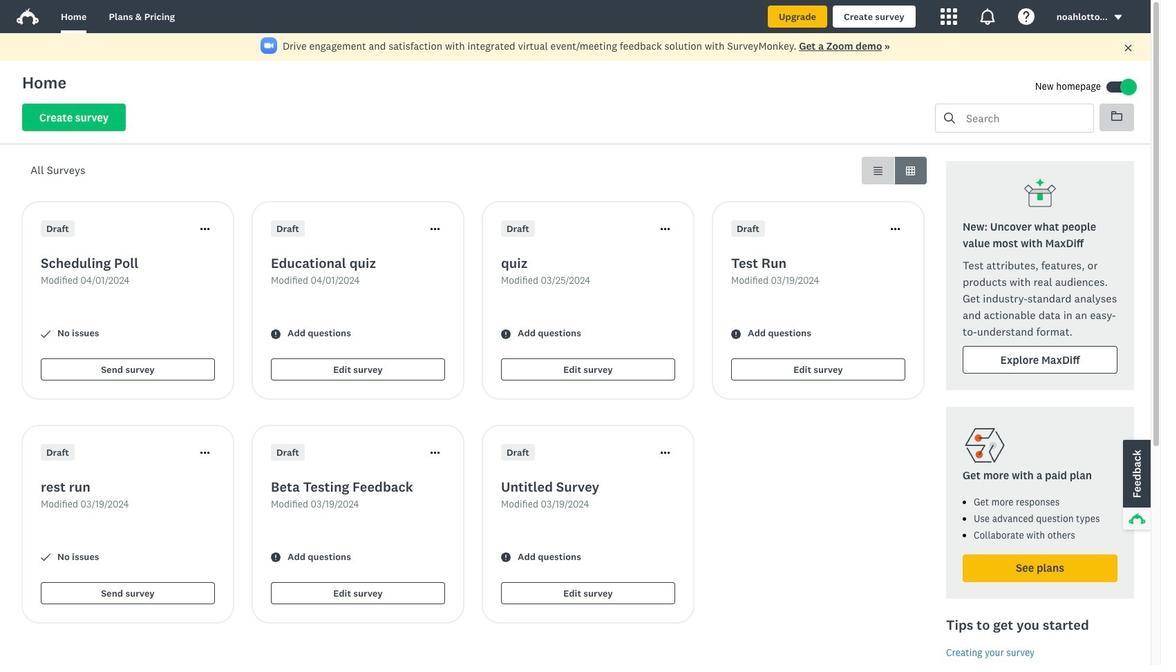 Task type: vqa. For each thing, say whether or not it's contained in the screenshot.
top Warning image
yes



Task type: locate. For each thing, give the bounding box(es) containing it.
group
[[862, 157, 927, 185]]

x image
[[1124, 44, 1133, 53]]

0 vertical spatial no issues image
[[41, 329, 50, 339]]

dropdown arrow icon image
[[1114, 13, 1123, 22], [1115, 15, 1122, 20]]

2 brand logo image from the top
[[17, 8, 39, 25]]

no issues image
[[41, 329, 50, 339], [41, 553, 50, 563]]

1 vertical spatial no issues image
[[41, 553, 50, 563]]

brand logo image
[[17, 6, 39, 28], [17, 8, 39, 25]]

warning image
[[271, 329, 281, 339], [501, 329, 511, 339], [731, 329, 741, 339], [271, 553, 281, 563]]

products icon image
[[941, 8, 957, 25], [941, 8, 957, 25]]

2 no issues image from the top
[[41, 553, 50, 563]]

notification center icon image
[[979, 8, 996, 25]]

folders image
[[1112, 111, 1123, 122], [1112, 111, 1123, 121]]

search image
[[944, 113, 955, 124], [944, 113, 955, 124]]

1 no issues image from the top
[[41, 329, 50, 339]]

help icon image
[[1018, 8, 1035, 25]]



Task type: describe. For each thing, give the bounding box(es) containing it.
Search text field
[[955, 104, 1094, 132]]

max diff icon image
[[1024, 178, 1057, 211]]

warning image
[[501, 553, 511, 563]]

response based pricing icon image
[[963, 424, 1007, 468]]

1 brand logo image from the top
[[17, 6, 39, 28]]

1 folders image from the top
[[1112, 111, 1123, 122]]

2 folders image from the top
[[1112, 111, 1123, 121]]



